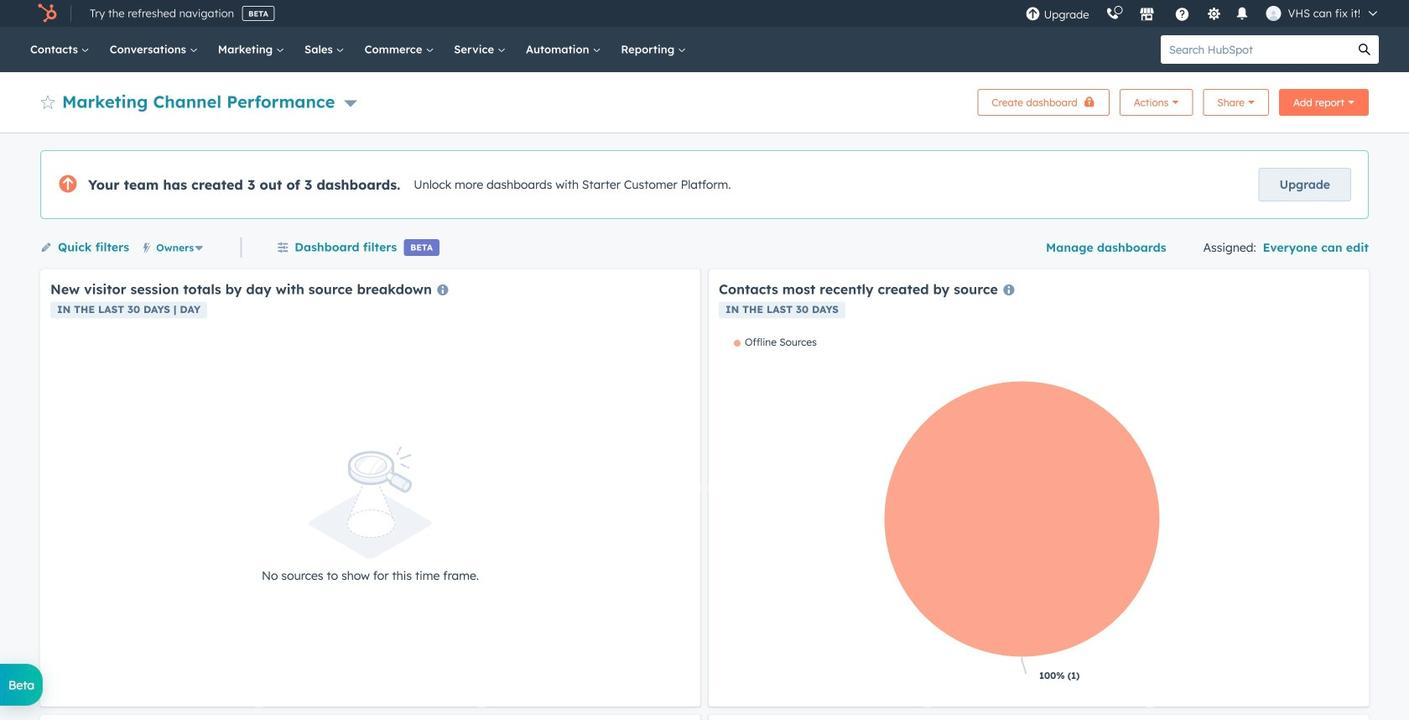 Task type: locate. For each thing, give the bounding box(es) containing it.
menu
[[1018, 0, 1390, 27]]

form submission totals element
[[709, 715, 1370, 720]]

contacts most recently created by source element
[[709, 269, 1370, 707]]

banner
[[40, 84, 1370, 116]]



Task type: describe. For each thing, give the bounding box(es) containing it.
new visitor session totals by day with source breakdown element
[[40, 269, 701, 707]]

Search HubSpot search field
[[1161, 35, 1351, 64]]

marketplaces image
[[1140, 8, 1155, 23]]

landing page submission totals element
[[40, 715, 701, 720]]



Task type: vqa. For each thing, say whether or not it's contained in the screenshot.
back
no



